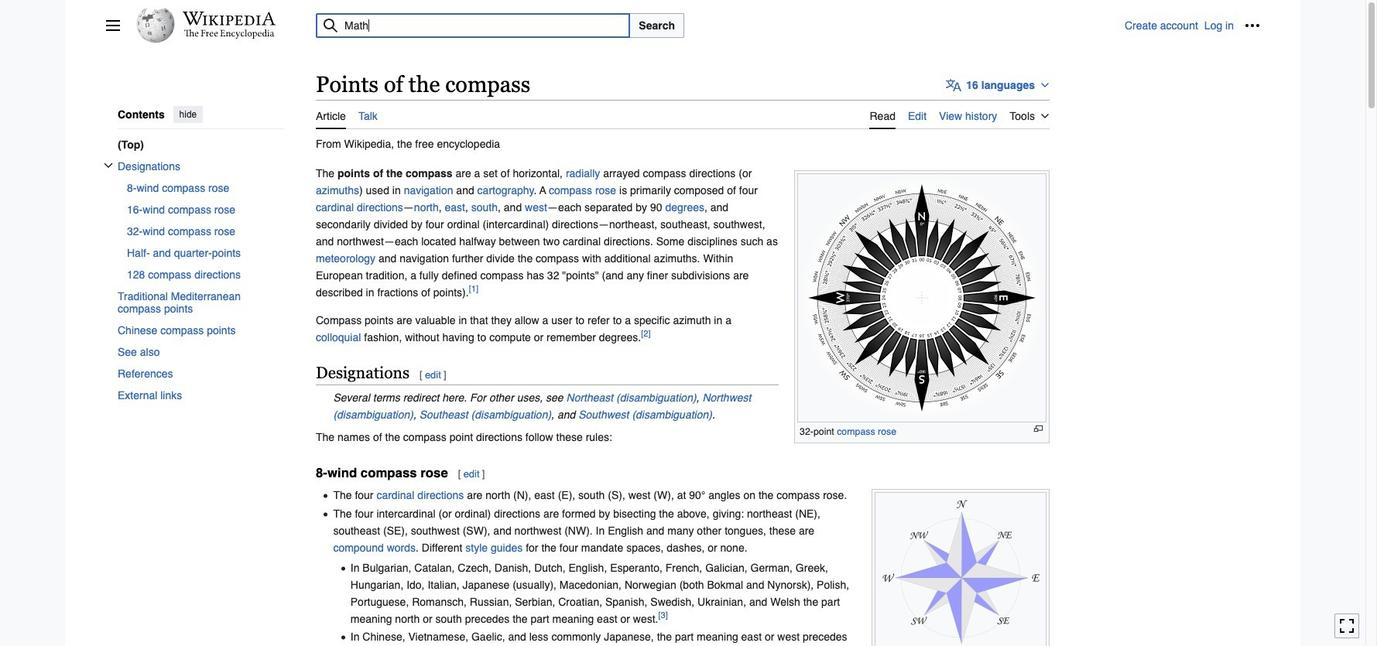 Task type: vqa. For each thing, say whether or not it's contained in the screenshot.
note
yes



Task type: locate. For each thing, give the bounding box(es) containing it.
None search field
[[297, 13, 1125, 38]]

wikipedia image
[[183, 12, 276, 26]]

the free encyclopedia image
[[184, 29, 275, 40]]

main content
[[310, 70, 1261, 647]]

personal tools navigation
[[1125, 13, 1266, 38]]

note
[[316, 389, 1050, 424]]



Task type: describe. For each thing, give the bounding box(es) containing it.
fullscreen image
[[1340, 619, 1355, 635]]

language progressive image
[[947, 77, 962, 93]]

menu image
[[105, 18, 121, 33]]

Search Wikipedia search field
[[316, 13, 631, 38]]

log in and more options image
[[1245, 18, 1261, 33]]

x small image
[[104, 161, 113, 170]]



